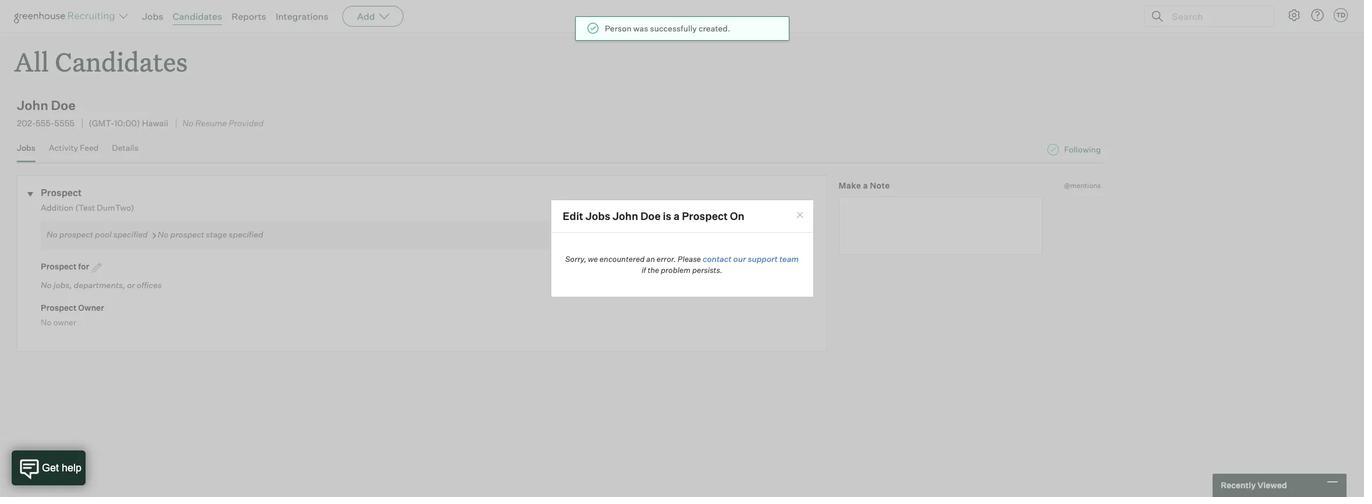 Task type: describe. For each thing, give the bounding box(es) containing it.
add
[[357, 10, 375, 22]]

our
[[733, 254, 746, 264]]

support
[[748, 254, 778, 264]]

prospect for prospect owner no owner
[[41, 303, 77, 313]]

10:00)
[[114, 118, 140, 129]]

no inside prospect owner no owner
[[41, 317, 52, 327]]

no for no prospect pool specified
[[47, 230, 58, 240]]

owner
[[53, 317, 76, 327]]

no for no prospect stage specified
[[158, 230, 169, 240]]

prospect addition (test dumtwo)
[[41, 187, 134, 213]]

1 horizontal spatial a
[[863, 181, 868, 190]]

make
[[839, 181, 861, 190]]

feed
[[80, 143, 99, 153]]

specified for no prospect pool specified
[[113, 230, 148, 240]]

for
[[78, 261, 89, 271]]

reports link
[[232, 10, 266, 22]]

an
[[646, 254, 655, 264]]

no prospect pool specified
[[47, 230, 148, 240]]

encountered
[[600, 254, 645, 264]]

edit jobs john doe is a prospect on
[[563, 210, 745, 222]]

hawaii
[[142, 118, 168, 129]]

no for no jobs, departments, or offices
[[41, 280, 52, 290]]

integrations link
[[276, 10, 329, 22]]

john inside edit jobs john doe is a prospect on dialog
[[613, 210, 638, 222]]

problem
[[661, 266, 691, 275]]

close image
[[795, 211, 805, 220]]

viewed
[[1258, 481, 1287, 490]]

edit
[[563, 210, 583, 222]]

no resume provided
[[182, 118, 264, 129]]

error.
[[657, 254, 676, 264]]

prospect for stage
[[170, 230, 204, 240]]

prospect owner no owner
[[41, 303, 104, 327]]

prospect for prospect for
[[41, 261, 77, 271]]

Search text field
[[1169, 8, 1264, 25]]

reports
[[232, 10, 266, 22]]

is
[[663, 210, 672, 222]]

departments,
[[74, 280, 125, 290]]

jobs inside dialog
[[586, 210, 610, 222]]

created.
[[698, 23, 730, 33]]

prospect inside edit jobs john doe is a prospect on dialog
[[682, 210, 728, 222]]

recently
[[1221, 481, 1256, 490]]

sorry,
[[565, 254, 586, 264]]

stage
[[206, 230, 227, 240]]

we
[[588, 254, 598, 264]]

@mentions link
[[1064, 180, 1101, 191]]

jobs for activity feed
[[17, 143, 35, 153]]

activity
[[49, 143, 78, 153]]



Task type: locate. For each thing, give the bounding box(es) containing it.
following link
[[1065, 144, 1101, 155]]

a
[[863, 181, 868, 190], [674, 210, 680, 222]]

candidates link
[[173, 10, 222, 22]]

sorry, we encountered an error. please contact our support team if the problem persists.
[[565, 254, 799, 275]]

1 vertical spatial jobs link
[[17, 143, 35, 160]]

jobs link left candidates link
[[142, 10, 163, 22]]

(gmt-
[[89, 118, 114, 129]]

1 prospect from the left
[[59, 230, 93, 240]]

0 vertical spatial john
[[17, 97, 48, 113]]

the
[[648, 266, 659, 275]]

jobs for candidates
[[142, 10, 163, 22]]

prospect inside prospect owner no owner
[[41, 303, 77, 313]]

resume
[[195, 118, 227, 129]]

prospect
[[41, 187, 82, 199], [682, 210, 728, 222], [41, 261, 77, 271], [41, 303, 77, 313]]

0 vertical spatial a
[[863, 181, 868, 190]]

recently viewed
[[1221, 481, 1287, 490]]

1 vertical spatial jobs
[[17, 143, 35, 153]]

0 horizontal spatial john
[[17, 97, 48, 113]]

or
[[127, 280, 135, 290]]

addition
[[41, 203, 73, 213]]

activity feed link
[[49, 143, 99, 160]]

no left owner
[[41, 317, 52, 327]]

specified for no prospect stage specified
[[229, 230, 263, 240]]

a inside dialog
[[674, 210, 680, 222]]

jobs right edit
[[586, 210, 610, 222]]

1 horizontal spatial jobs link
[[142, 10, 163, 22]]

555-
[[35, 118, 54, 129]]

no for no resume provided
[[182, 118, 194, 129]]

(test
[[75, 203, 95, 213]]

jobs link down 202-
[[17, 143, 35, 160]]

a right is
[[674, 210, 680, 222]]

202-
[[17, 118, 35, 129]]

was
[[633, 23, 648, 33]]

@mentions
[[1064, 181, 1101, 190]]

1 specified from the left
[[113, 230, 148, 240]]

on
[[730, 210, 745, 222]]

no jobs, departments, or offices
[[41, 280, 162, 290]]

specified right stage
[[229, 230, 263, 240]]

prospect left stage
[[170, 230, 204, 240]]

prospect up jobs,
[[41, 261, 77, 271]]

persists.
[[692, 266, 723, 275]]

prospect left the pool
[[59, 230, 93, 240]]

if
[[642, 266, 646, 275]]

john doe
[[17, 97, 76, 113]]

jobs link
[[142, 10, 163, 22], [17, 143, 35, 160]]

details link
[[112, 143, 139, 160]]

contact our support team link
[[703, 254, 799, 264]]

doe inside dialog
[[641, 210, 661, 222]]

edit jobs john doe is a prospect on dialog
[[551, 200, 814, 297]]

doe up 5555
[[51, 97, 76, 113]]

contact
[[703, 254, 732, 264]]

2 vertical spatial jobs
[[586, 210, 610, 222]]

jobs link for activity feed
[[17, 143, 35, 160]]

prospect
[[59, 230, 93, 240], [170, 230, 204, 240]]

make a note
[[839, 181, 890, 190]]

5555
[[54, 118, 75, 129]]

greenhouse recruiting image
[[14, 9, 119, 23]]

(gmt-10:00) hawaii
[[89, 118, 168, 129]]

1 horizontal spatial jobs
[[142, 10, 163, 22]]

td button
[[1332, 6, 1350, 24]]

1 vertical spatial doe
[[641, 210, 661, 222]]

all candidates
[[14, 44, 188, 79]]

0 horizontal spatial jobs link
[[17, 143, 35, 160]]

offices
[[137, 280, 162, 290]]

0 horizontal spatial doe
[[51, 97, 76, 113]]

details
[[112, 143, 139, 153]]

jobs,
[[53, 280, 72, 290]]

no
[[182, 118, 194, 129], [47, 230, 58, 240], [158, 230, 169, 240], [41, 280, 52, 290], [41, 317, 52, 327]]

1 horizontal spatial john
[[613, 210, 638, 222]]

0 horizontal spatial a
[[674, 210, 680, 222]]

no down addition
[[47, 230, 58, 240]]

integrations
[[276, 10, 329, 22]]

john up 202-
[[17, 97, 48, 113]]

no prospect stage specified
[[158, 230, 263, 240]]

1 horizontal spatial prospect
[[170, 230, 204, 240]]

no left jobs,
[[41, 280, 52, 290]]

note
[[870, 181, 890, 190]]

no up offices
[[158, 230, 169, 240]]

1 horizontal spatial specified
[[229, 230, 263, 240]]

jobs
[[142, 10, 163, 22], [17, 143, 35, 153], [586, 210, 610, 222]]

please
[[678, 254, 701, 264]]

0 vertical spatial candidates
[[173, 10, 222, 22]]

0 horizontal spatial jobs
[[17, 143, 35, 153]]

doe left is
[[641, 210, 661, 222]]

td button
[[1334, 8, 1348, 22]]

prospect for pool
[[59, 230, 93, 240]]

successfully
[[650, 23, 697, 33]]

no left resume
[[182, 118, 194, 129]]

2 prospect from the left
[[170, 230, 204, 240]]

jobs link for candidates
[[142, 10, 163, 22]]

candidates
[[173, 10, 222, 22], [55, 44, 188, 79]]

prospect inside prospect addition (test dumtwo)
[[41, 187, 82, 199]]

prospect up addition
[[41, 187, 82, 199]]

following
[[1065, 145, 1101, 155]]

john left is
[[613, 210, 638, 222]]

doe
[[51, 97, 76, 113], [641, 210, 661, 222]]

1 vertical spatial john
[[613, 210, 638, 222]]

1 horizontal spatial doe
[[641, 210, 661, 222]]

1 vertical spatial a
[[674, 210, 680, 222]]

0 vertical spatial jobs
[[142, 10, 163, 22]]

2 horizontal spatial jobs
[[586, 210, 610, 222]]

0 vertical spatial jobs link
[[142, 10, 163, 22]]

pool
[[95, 230, 112, 240]]

0 horizontal spatial prospect
[[59, 230, 93, 240]]

jobs down 202-
[[17, 143, 35, 153]]

team
[[780, 254, 799, 264]]

2 specified from the left
[[229, 230, 263, 240]]

0 horizontal spatial specified
[[113, 230, 148, 240]]

add button
[[342, 6, 404, 27]]

owner
[[78, 303, 104, 313]]

john
[[17, 97, 48, 113], [613, 210, 638, 222]]

all
[[14, 44, 49, 79]]

configure image
[[1288, 8, 1301, 22]]

a left note
[[863, 181, 868, 190]]

prospect up owner
[[41, 303, 77, 313]]

person was successfully created.
[[605, 23, 730, 33]]

person
[[605, 23, 631, 33]]

202-555-5555
[[17, 118, 75, 129]]

1 vertical spatial candidates
[[55, 44, 188, 79]]

prospect for prospect addition (test dumtwo)
[[41, 187, 82, 199]]

0 vertical spatial doe
[[51, 97, 76, 113]]

activity feed
[[49, 143, 99, 153]]

dumtwo)
[[97, 203, 134, 213]]

prospect left on
[[682, 210, 728, 222]]

td
[[1336, 11, 1346, 19]]

specified
[[113, 230, 148, 240], [229, 230, 263, 240]]

specified right the pool
[[113, 230, 148, 240]]

jobs left candidates link
[[142, 10, 163, 22]]

provided
[[229, 118, 264, 129]]

prospect for
[[41, 261, 91, 271]]

None text field
[[839, 197, 1043, 255]]



Task type: vqa. For each thing, say whether or not it's contained in the screenshot.
the Departments
no



